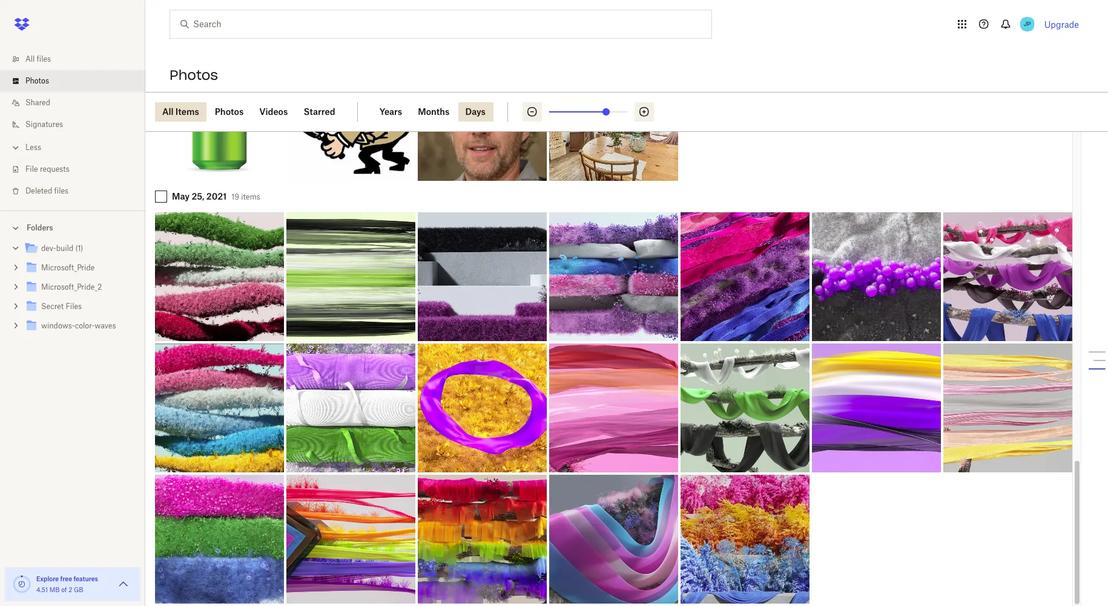 Task type: locate. For each thing, give the bounding box(es) containing it.
quota usage element
[[12, 575, 31, 595]]

1 vertical spatial files
[[54, 186, 68, 196]]

list
[[0, 41, 145, 211]]

all items
[[162, 107, 199, 117]]

0 horizontal spatial files
[[37, 54, 51, 64]]

None field
[[0, 0, 93, 13]]

windows-color-waves link
[[24, 318, 136, 335]]

all left items
[[162, 107, 173, 117]]

months
[[418, 107, 450, 117]]

starred button
[[296, 102, 343, 122]]

deleted files
[[25, 186, 68, 196]]

folders
[[27, 223, 53, 233]]

all inside button
[[162, 107, 173, 117]]

photos list item
[[0, 70, 145, 92]]

image - microsoft_pride_21_genderflux.jpg 12/5/2023, 2:17:50 pm image
[[155, 344, 284, 473]]

image - microsoft_pride_21_bigender.jpg 12/5/2023, 2:17:11 pm image
[[549, 213, 678, 342]]

image - 1703238.jpg 11/15/2023, 5:19:03 pm image
[[286, 52, 415, 181]]

files right deleted
[[54, 186, 68, 196]]

files inside "link"
[[37, 54, 51, 64]]

less image
[[10, 142, 22, 154]]

all inside "link"
[[25, 54, 35, 64]]

image - microsoft_pride_21_agender.jpg 12/5/2023, 2:16:50 pm image
[[286, 213, 415, 342]]

all for all items
[[162, 107, 173, 117]]

photos up shared
[[25, 76, 49, 85]]

files for all files
[[37, 54, 51, 64]]

tab list
[[155, 102, 358, 122], [372, 102, 508, 122]]

deleted files link
[[10, 180, 145, 202]]

group
[[0, 237, 145, 345]]

0 horizontal spatial all
[[25, 54, 35, 64]]

microsoft_pride_2
[[41, 283, 102, 292]]

secret files
[[41, 302, 82, 311]]

videos button
[[252, 102, 295, 122]]

1 tab list from the left
[[155, 102, 358, 122]]

tab list containing all items
[[155, 102, 358, 122]]

0 vertical spatial all
[[25, 54, 35, 64]]

videos
[[259, 107, 288, 117]]

signatures
[[25, 120, 63, 129]]

photos
[[170, 67, 218, 84], [25, 76, 49, 85], [215, 107, 244, 117]]

photos up items
[[170, 67, 218, 84]]

days
[[465, 107, 486, 117]]

windows-color-waves
[[41, 322, 116, 331]]

dev-build (1) link
[[24, 241, 136, 257]]

1 horizontal spatial tab list
[[372, 102, 508, 122]]

files
[[37, 54, 51, 64], [54, 186, 68, 196]]

years
[[379, 107, 402, 117]]

image - microsoft_pride_21_demisexual.jpg 12/5/2023, 2:15:30 pm image
[[812, 213, 941, 342]]

0 horizontal spatial tab list
[[155, 102, 358, 122]]

items
[[241, 193, 260, 202]]

image - microsoft_pride_21_neutrois.jpg 12/5/2023, 2:16:09 pm image
[[681, 344, 810, 473]]

1 horizontal spatial files
[[54, 186, 68, 196]]

file
[[25, 165, 38, 174]]

upgrade
[[1044, 19, 1079, 29]]

explore free features 4.51 mb of 2 gb
[[36, 576, 98, 594]]

requests
[[40, 165, 70, 174]]

files up photos list item
[[37, 54, 51, 64]]

0 vertical spatial files
[[37, 54, 51, 64]]

4.51
[[36, 587, 48, 594]]

Search in folder "Dropbox" text field
[[193, 18, 687, 31]]

Photo Zoom Slider range field
[[549, 111, 627, 113]]

secret
[[41, 302, 64, 311]]

1 vertical spatial all
[[162, 107, 173, 117]]

shared
[[25, 98, 50, 107]]

windows-
[[41, 322, 75, 331]]

photos inside button
[[215, 107, 244, 117]]

days button
[[458, 102, 493, 122]]

dev-
[[41, 244, 56, 253]]

image - microsoft_pride_21_asexual.jpg 12/5/2023, 2:17:35 pm image
[[418, 213, 547, 342]]

1 horizontal spatial all
[[162, 107, 173, 117]]

2 tab list from the left
[[372, 102, 508, 122]]

all down dropbox icon
[[25, 54, 35, 64]]

photos button
[[208, 102, 251, 122]]

2
[[68, 587, 72, 594]]

file requests link
[[10, 159, 145, 180]]

image - microsoft_pride_21_lesbian.jpg 12/5/2023, 2:16:46 pm image
[[549, 344, 678, 473]]

features
[[74, 576, 98, 583]]

image - microsoft_pride_21_pangender.jpg 12/5/2023, 2:17:55 pm image
[[943, 344, 1072, 473]]

(1)
[[75, 244, 83, 253]]

all
[[25, 54, 35, 64], [162, 107, 173, 117]]

files for deleted files
[[54, 186, 68, 196]]

image - db165f6aaa73d95c9004256537e7037b-uncropped_scaled_within_1536_1152.webp 11/15/2023, 5:19:02 pm image
[[549, 52, 678, 181]]

photos right items
[[215, 107, 244, 117]]

build
[[56, 244, 73, 253]]



Task type: describe. For each thing, give the bounding box(es) containing it.
image - istockphoto-610015062-612x612.jpg 11/15/2023, 5:19:03 pm image
[[155, 52, 284, 181]]

free
[[60, 576, 72, 583]]

dropbox image
[[10, 12, 34, 36]]

less
[[25, 143, 41, 152]]

image - microsoft_pride_21_intersex.jpg 12/5/2023, 2:16:34 pm image
[[418, 344, 547, 473]]

years button
[[372, 102, 409, 122]]

image - microsoft_pride_21_transgender.jpg 12/5/2023, 2:18:01 pm image
[[549, 475, 678, 604]]

image - microsoft_pride_21_bisexual.jpg 12/5/2023, 2:15:51 pm image
[[681, 213, 810, 342]]

may
[[172, 191, 190, 202]]

mb
[[49, 587, 60, 594]]

may 25, 2021 19 items
[[172, 191, 260, 202]]

items
[[176, 107, 199, 117]]

group containing dev-build (1)
[[0, 237, 145, 345]]

all items button
[[155, 102, 206, 122]]

microsoft_pride
[[41, 263, 95, 272]]

of
[[61, 587, 67, 594]]

jp button
[[1018, 15, 1037, 34]]

all files link
[[10, 48, 145, 70]]

shared link
[[10, 92, 145, 114]]

waves
[[95, 322, 116, 331]]

image - screenshot 2023-11-13 at 10.51.08 am.png 11/15/2023, 5:19:03 pm image
[[418, 52, 547, 181]]

upgrade link
[[1044, 19, 1079, 29]]

microsoft_pride link
[[24, 260, 136, 277]]

all files
[[25, 54, 51, 64]]

months button
[[411, 102, 457, 122]]

deleted
[[25, 186, 52, 196]]

2021
[[206, 191, 227, 202]]

signatures link
[[10, 114, 145, 136]]

image - microsoft_pride_21_genderfluid.jpg 12/5/2023, 2:17:17 pm image
[[943, 213, 1072, 342]]

dev-build (1)
[[41, 244, 83, 253]]

25,
[[192, 191, 204, 202]]

image - microsoft_pride_21_nonbinary.jpg 12/5/2023, 2:18:09 pm image
[[812, 344, 941, 473]]

image - microsoft_pride_21_abrosexual.jpg 12/5/2023, 2:17:30 pm image
[[155, 213, 284, 342]]

image - microsoft_pride_21_pride_flag.jpg 12/5/2023, 2:16:27 pm image
[[286, 475, 415, 604]]

list containing all files
[[0, 41, 145, 211]]

photos inside list item
[[25, 76, 49, 85]]

color-
[[75, 322, 95, 331]]

microsoft_pride_2 link
[[24, 280, 136, 296]]

folders button
[[0, 219, 145, 237]]

photos link
[[10, 70, 145, 92]]

gb
[[74, 587, 83, 594]]

19
[[231, 193, 239, 202]]

image - microsoft_pride_21_genderqueer.jpg 12/5/2023, 2:18:21 pm image
[[286, 344, 415, 473]]

all for all files
[[25, 54, 35, 64]]

explore
[[36, 576, 59, 583]]

secret files link
[[24, 299, 136, 315]]

files
[[66, 302, 82, 311]]

file requests
[[25, 165, 70, 174]]

tab list containing years
[[372, 102, 508, 122]]

image - microsoft_pride_21_polysexual.jpg 12/5/2023, 2:17:03 pm image
[[155, 475, 284, 604]]

jp
[[1024, 20, 1031, 28]]

image - microsoft_pride_21_rainbow.jpg 12/5/2023, 2:18:12 pm image
[[418, 475, 547, 604]]

starred
[[304, 107, 335, 117]]

image - microsoft_pride_21_pansexual.jpg 12/5/2023, 2:16:35 pm image
[[681, 475, 810, 604]]



Task type: vqa. For each thing, say whether or not it's contained in the screenshot.
keep
no



